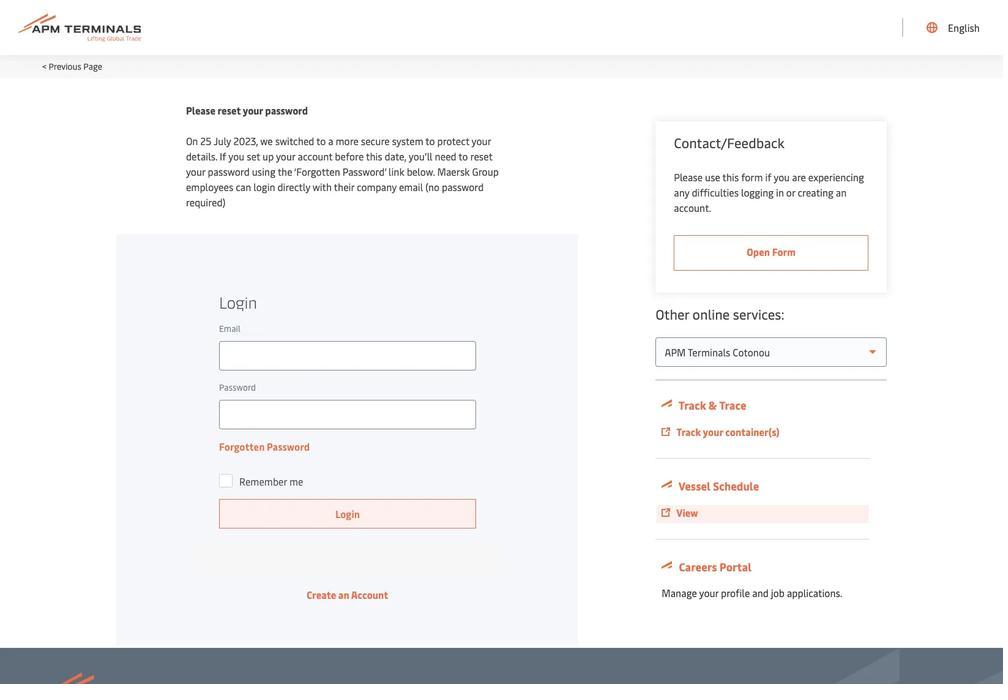 Task type: vqa. For each thing, say whether or not it's contained in the screenshot.
management
no



Task type: locate. For each thing, give the bounding box(es) containing it.
please use this form if you are experiencing any difficulties logging in or creating an account.
[[675, 170, 865, 214]]

your
[[243, 104, 263, 117], [472, 134, 491, 148], [276, 149, 296, 163], [186, 165, 206, 178], [704, 425, 724, 439], [700, 586, 719, 600]]

1 horizontal spatial password
[[265, 104, 308, 117]]

experiencing
[[809, 170, 865, 184]]

1 horizontal spatial reset
[[471, 149, 493, 163]]

you right if
[[774, 170, 790, 184]]

password up the 'switched'
[[265, 104, 308, 117]]

protect
[[438, 134, 470, 148]]

track for track your container(s)
[[677, 425, 702, 439]]

switched
[[275, 134, 315, 148]]

1 vertical spatial password
[[208, 165, 250, 178]]

0 vertical spatial reset
[[218, 104, 241, 117]]

creating
[[798, 186, 834, 199]]

july
[[214, 134, 231, 148]]

online
[[693, 305, 730, 323]]

1 horizontal spatial please
[[675, 170, 703, 184]]

please for please use this form if you are experiencing any difficulties logging in or creating an account.
[[675, 170, 703, 184]]

1 vertical spatial you
[[774, 170, 790, 184]]

this
[[366, 149, 383, 163], [723, 170, 740, 184]]

secure
[[361, 134, 390, 148]]

apmt footer logo image
[[39, 673, 219, 684]]

this inside on 25 july 2023, we switched to a more secure system to protect your details. if you set up your account before this date, you'll need to reset your password using the 'forgotten password' link below. maersk group employees can login directly with their company email (no password required)
[[366, 149, 383, 163]]

please up "any"
[[675, 170, 703, 184]]

directly
[[278, 180, 311, 194]]

please up 25
[[186, 104, 216, 117]]

you
[[229, 149, 245, 163], [774, 170, 790, 184]]

difficulties
[[692, 186, 739, 199]]

open form link
[[675, 235, 869, 271]]

an
[[837, 186, 847, 199], [339, 588, 350, 602]]

job
[[772, 586, 785, 600]]

0 horizontal spatial you
[[229, 149, 245, 163]]

track
[[679, 398, 707, 413], [677, 425, 702, 439]]

0 horizontal spatial reset
[[218, 104, 241, 117]]

this right use
[[723, 170, 740, 184]]

0 vertical spatial track
[[679, 398, 707, 413]]

0 vertical spatial password
[[265, 104, 308, 117]]

please
[[186, 104, 216, 117], [675, 170, 703, 184]]

date,
[[385, 149, 407, 163]]

1 vertical spatial an
[[339, 588, 350, 602]]

an right create
[[339, 588, 350, 602]]

your up 2023,
[[243, 104, 263, 117]]

if
[[220, 149, 226, 163]]

if
[[766, 170, 772, 184]]

&
[[709, 398, 718, 413]]

you right "if"
[[229, 149, 245, 163]]

please inside please use this form if you are experiencing any difficulties logging in or creating an account.
[[675, 170, 703, 184]]

your down &
[[704, 425, 724, 439]]

1 horizontal spatial you
[[774, 170, 790, 184]]

reset up july
[[218, 104, 241, 117]]

2 horizontal spatial to
[[459, 149, 468, 163]]

portal
[[720, 559, 752, 575]]

1 vertical spatial please
[[675, 170, 703, 184]]

track inside track your container(s) link
[[677, 425, 702, 439]]

an down experiencing
[[837, 186, 847, 199]]

contact/feedback
[[675, 134, 785, 152]]

0 vertical spatial please
[[186, 104, 216, 117]]

0 horizontal spatial an
[[339, 588, 350, 602]]

(no
[[426, 180, 440, 194]]

or
[[787, 186, 796, 199]]

to
[[317, 134, 326, 148], [426, 134, 435, 148], [459, 149, 468, 163]]

on
[[186, 134, 198, 148]]

reset
[[218, 104, 241, 117], [471, 149, 493, 163]]

password down "if"
[[208, 165, 250, 178]]

1 horizontal spatial an
[[837, 186, 847, 199]]

page
[[84, 61, 102, 72]]

password down maersk
[[442, 180, 484, 194]]

their
[[334, 180, 355, 194]]

with
[[313, 180, 332, 194]]

to right need
[[459, 149, 468, 163]]

1 horizontal spatial this
[[723, 170, 740, 184]]

reset up the group
[[471, 149, 493, 163]]

<
[[42, 61, 47, 72]]

need
[[435, 149, 457, 163]]

this down the secure at the top left of page
[[366, 149, 383, 163]]

0 horizontal spatial password
[[208, 165, 250, 178]]

set
[[247, 149, 260, 163]]

0 vertical spatial this
[[366, 149, 383, 163]]

on 25 july 2023, we switched to a more secure system to protect your details. if you set up your account before this date, you'll need to reset your password using the 'forgotten password' link below. maersk group employees can login directly with their company email (no password required)
[[186, 134, 499, 209]]

logging
[[742, 186, 774, 199]]

view
[[677, 506, 699, 519]]

can
[[236, 180, 251, 194]]

2 vertical spatial password
[[442, 180, 484, 194]]

to up you'll
[[426, 134, 435, 148]]

you inside please use this form if you are experiencing any difficulties logging in or creating an account.
[[774, 170, 790, 184]]

1 vertical spatial track
[[677, 425, 702, 439]]

manage your profile and job applications.
[[662, 586, 843, 600]]

to left "a" in the left top of the page
[[317, 134, 326, 148]]

employees
[[186, 180, 234, 194]]

0 horizontal spatial please
[[186, 104, 216, 117]]

vessel
[[679, 478, 711, 494]]

link
[[389, 165, 405, 178]]

account
[[351, 588, 389, 602]]

we
[[260, 134, 273, 148]]

track your container(s)
[[677, 425, 780, 439]]

please for please reset your password
[[186, 104, 216, 117]]

your down details.
[[186, 165, 206, 178]]

track & trace
[[677, 398, 747, 413]]

1 vertical spatial this
[[723, 170, 740, 184]]

other online services:
[[656, 305, 785, 323]]

track down the track & trace
[[677, 425, 702, 439]]

0 vertical spatial an
[[837, 186, 847, 199]]

track left &
[[679, 398, 707, 413]]

you'll
[[409, 149, 433, 163]]

0 horizontal spatial this
[[366, 149, 383, 163]]

0 vertical spatial you
[[229, 149, 245, 163]]

and
[[753, 586, 769, 600]]

you inside on 25 july 2023, we switched to a more secure system to protect your details. if you set up your account before this date, you'll need to reset your password using the 'forgotten password' link below. maersk group employees can login directly with their company email (no password required)
[[229, 149, 245, 163]]

profile
[[722, 586, 751, 600]]

password
[[265, 104, 308, 117], [208, 165, 250, 178], [442, 180, 484, 194]]

below.
[[407, 165, 435, 178]]

1 vertical spatial reset
[[471, 149, 493, 163]]



Task type: describe. For each thing, give the bounding box(es) containing it.
email
[[399, 180, 423, 194]]

create an account link
[[307, 588, 389, 602]]

password'
[[343, 165, 386, 178]]

open form
[[747, 245, 796, 258]]

more
[[336, 134, 359, 148]]

details.
[[186, 149, 218, 163]]

create an account
[[307, 588, 389, 602]]

track for track & trace
[[679, 398, 707, 413]]

form
[[773, 245, 796, 258]]

using
[[252, 165, 276, 178]]

careers portal
[[677, 559, 752, 575]]

in
[[777, 186, 785, 199]]

'forgotten
[[294, 165, 340, 178]]

previous
[[49, 61, 81, 72]]

the
[[278, 165, 293, 178]]

services:
[[734, 305, 785, 323]]

your down careers portal
[[700, 586, 719, 600]]

form
[[742, 170, 764, 184]]

other
[[656, 305, 690, 323]]

your up the
[[276, 149, 296, 163]]

an inside please use this form if you are experiencing any difficulties logging in or creating an account.
[[837, 186, 847, 199]]

before
[[335, 149, 364, 163]]

vessel schedule
[[677, 478, 760, 494]]

< previous page
[[42, 61, 102, 72]]

track your container(s) link
[[662, 424, 864, 440]]

account.
[[675, 201, 712, 214]]

25
[[200, 134, 212, 148]]

system
[[392, 134, 424, 148]]

use
[[706, 170, 721, 184]]

group
[[473, 165, 499, 178]]

2 horizontal spatial password
[[442, 180, 484, 194]]

container(s)
[[726, 425, 780, 439]]

applications.
[[788, 586, 843, 600]]

english button
[[927, 0, 981, 55]]

a
[[328, 134, 334, 148]]

create
[[307, 588, 336, 602]]

schedule
[[714, 478, 760, 494]]

please reset your password
[[186, 104, 308, 117]]

0 horizontal spatial to
[[317, 134, 326, 148]]

company
[[357, 180, 397, 194]]

open
[[747, 245, 771, 258]]

2023,
[[234, 134, 258, 148]]

login
[[254, 180, 275, 194]]

are
[[793, 170, 807, 184]]

1 horizontal spatial to
[[426, 134, 435, 148]]

trace
[[720, 398, 747, 413]]

this inside please use this form if you are experiencing any difficulties logging in or creating an account.
[[723, 170, 740, 184]]

required)
[[186, 195, 226, 209]]

view link
[[657, 505, 869, 523]]

account
[[298, 149, 333, 163]]

your right protect
[[472, 134, 491, 148]]

english
[[949, 21, 981, 34]]

careers
[[680, 559, 718, 575]]

maersk
[[438, 165, 470, 178]]

previous page link
[[49, 61, 102, 72]]

up
[[263, 149, 274, 163]]

any
[[675, 186, 690, 199]]

reset inside on 25 july 2023, we switched to a more secure system to protect your details. if you set up your account before this date, you'll need to reset your password using the 'forgotten password' link below. maersk group employees can login directly with their company email (no password required)
[[471, 149, 493, 163]]

manage
[[662, 586, 698, 600]]



